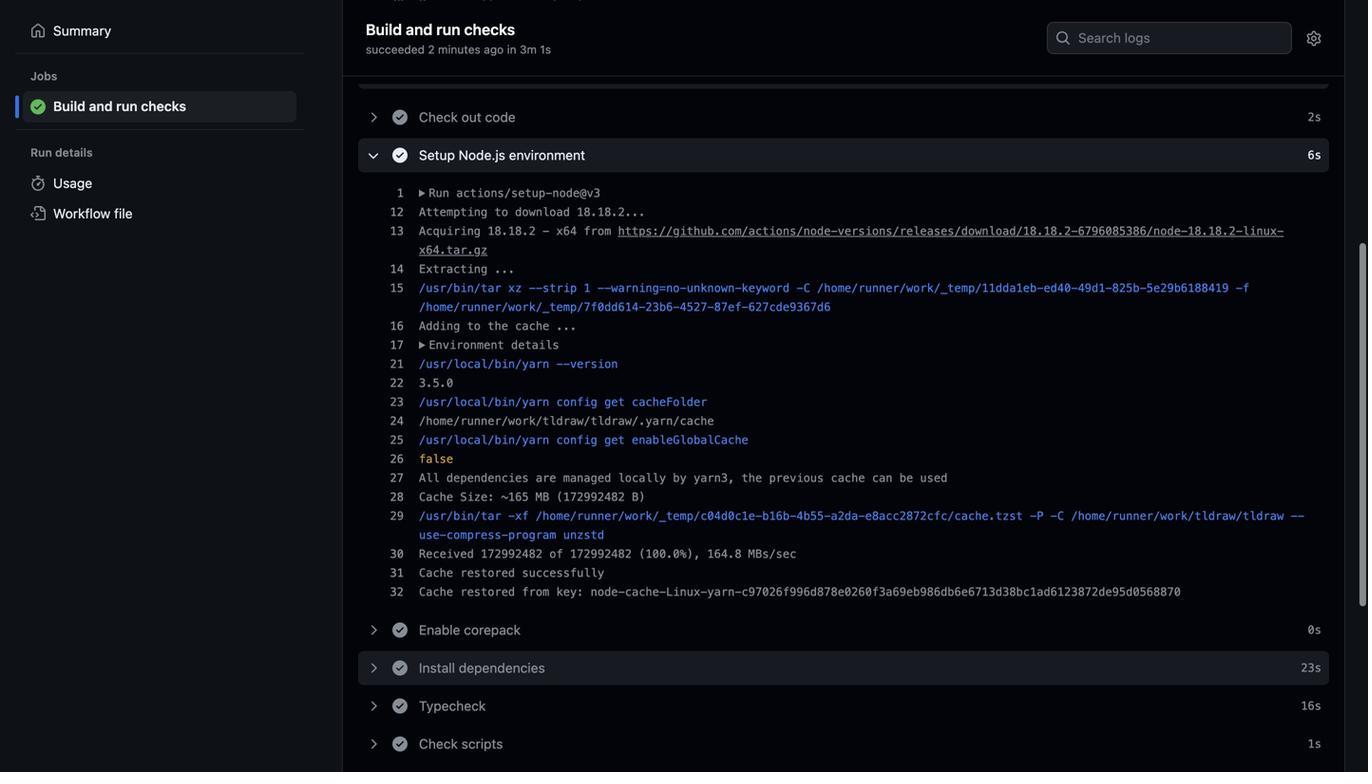 Task type: describe. For each thing, give the bounding box(es) containing it.
5e29b6188419
[[1147, 282, 1229, 295]]

30 link
[[358, 545, 404, 564]]

xz
[[508, 282, 522, 295]]

'actions/setup-
[[605, 53, 708, 67]]

1 vertical spatial build
[[550, 72, 584, 86]]

1 vertical spatial and
[[591, 72, 611, 86]]

1 inside "link"
[[397, 187, 404, 200]]

check for check scripts
[[419, 736, 458, 752]]

complete
[[419, 72, 474, 86]]

4b55-
[[797, 510, 831, 523]]

6796085386/node-
[[1078, 225, 1188, 238]]

jobs
[[30, 69, 57, 82]]

search image
[[1056, 30, 1071, 45]]

this step passed image for enable corepack
[[393, 623, 408, 638]]

and inside the build and run checks succeeded 2 minutes ago in 3m 1s
[[406, 20, 433, 38]]

job right up
[[462, 63, 481, 79]]

in
[[507, 42, 517, 56]]

18.18.2-
[[1188, 225, 1243, 238]]

strip
[[543, 282, 577, 295]]

succeeded
[[366, 42, 425, 56]]

run details list
[[23, 168, 297, 229]]

locally
[[618, 472, 666, 485]]

acquiring
[[419, 225, 481, 238]]

28
[[390, 491, 404, 504]]

2
[[428, 42, 435, 56]]

get for enableglobalcache
[[605, 434, 625, 447]]

29
[[390, 510, 404, 523]]

linux-
[[666, 586, 708, 599]]

/usr/local/bin/yarn config get cachefolder
[[419, 396, 708, 409]]

up
[[443, 63, 459, 79]]

this step passed image for install
[[393, 661, 408, 676]]

34 link
[[358, 70, 404, 89]]

cache for cache restored successfully
[[419, 567, 454, 580]]

details for environment details
[[511, 339, 559, 352]]

0 vertical spatial ...
[[495, 263, 515, 276]]

download for environment
[[515, 206, 570, 219]]

6s
[[1308, 149, 1322, 162]]

/usr/local/bin/yarn for /usr/local/bin/yarn config get enableglobalcache
[[419, 434, 550, 447]]

cache-
[[625, 586, 666, 599]]

/usr/local/bin/yarn for /usr/local/bin/yarn --version
[[419, 358, 550, 371]]

adding to the cache ...
[[419, 320, 577, 333]]

check for check out code
[[419, 109, 458, 125]]

be
[[900, 472, 914, 485]]

action for download action repository 'actions/checkout@v3' (sha:f43a0e5ff2bd294095638e18286ca9a3d1956744)
[[481, 34, 522, 48]]

14 link
[[358, 260, 404, 279]]

enable corepack
[[419, 622, 521, 638]]

run inside jobs build and run checks
[[116, 98, 138, 114]]

28 link
[[358, 488, 404, 507]]

1 horizontal spatial cache
[[831, 472, 866, 485]]

x64
[[557, 225, 577, 238]]

version
[[570, 358, 618, 371]]

23b6-
[[646, 301, 680, 314]]

warning=no-
[[611, 282, 687, 295]]

chevron right image for set up job
[[366, 64, 381, 79]]

cache for cache size: ~165 mb (172992482 b)
[[419, 491, 454, 504]]

jobs list
[[23, 91, 297, 123]]

30
[[390, 548, 404, 561]]

23
[[390, 396, 404, 409]]

2 172992482 from the left
[[570, 548, 632, 561]]

1 vertical spatial the
[[742, 472, 763, 485]]

'actions/checkout@v3'
[[605, 34, 749, 48]]

usage
[[53, 175, 92, 191]]

keyword
[[742, 282, 790, 295]]

download for download action repository 'actions/setup-node@v3' (sha:1a4442cacd436585916779262731d5b162bc6ec7)
[[419, 53, 474, 67]]

mb
[[536, 491, 550, 504]]

1 horizontal spatial from
[[584, 225, 611, 238]]

download for job
[[522, 15, 577, 29]]

repository for 'actions/setup-
[[529, 53, 598, 67]]

used
[[920, 472, 948, 485]]

1 link
[[358, 184, 404, 203]]

environment details
[[429, 339, 559, 352]]

chevron right image
[[366, 148, 381, 163]]

14
[[390, 263, 404, 276]]

/usr/bin/tar -xf /home/runner/work/_temp/c04d0c1e-b16b-4b55-a2da-e8acc2872cfc/cache.tzst -p -c /home/runner/work/tldraw/tldraw -- use-compress-program unzstd
[[419, 510, 1305, 542]]

825b-
[[1113, 282, 1147, 295]]

164.8
[[708, 548, 742, 561]]

b)
[[632, 491, 646, 504]]

check scripts
[[419, 736, 503, 752]]

download action repository 'actions/setup-node@v3' (sha:1a4442cacd436585916779262731d5b162bc6ec7)
[[419, 53, 1085, 67]]

25 link
[[358, 431, 404, 450]]

compress-
[[447, 529, 508, 542]]

26
[[390, 453, 404, 466]]

run for run actions/setup-node@v3
[[429, 187, 450, 200]]

21
[[390, 358, 404, 371]]

22
[[390, 377, 404, 390]]

25
[[390, 434, 404, 447]]

33
[[390, 53, 404, 67]]

this step passed image for check out code
[[393, 110, 408, 125]]

(sha:1a4442cacd436585916779262731d5b162bc6ec7)
[[769, 53, 1085, 67]]

chevron right image for typecheck
[[366, 699, 381, 714]]

checks inside the build and run checks succeeded 2 minutes ago in 3m 1s
[[464, 20, 515, 38]]

12 link
[[358, 203, 404, 222]]

restored for from
[[460, 586, 515, 599]]

27 link
[[358, 469, 404, 488]]

by
[[673, 472, 687, 485]]

use-
[[419, 529, 447, 542]]

to for adding
[[467, 320, 481, 333]]

0 vertical spatial cache
[[515, 320, 550, 333]]

/usr/local/bin/yarn config get enableglobalcache
[[419, 434, 749, 447]]

/usr/bin/tar xz --strip 1 --warning=no-unknown-keyword -c /home/runner/work/_temp/11dda1eb-ed40-49d1-825b-5e29b6188419 -f /home/runner/work/_temp/7f0dd614-23b6-4527-87ef-627cde9367d6
[[419, 282, 1257, 314]]

1 vertical spatial checks
[[646, 72, 687, 86]]

node-
[[591, 586, 625, 599]]

show options image
[[1307, 30, 1322, 46]]

acquiring 18.18.2 - x64 from
[[419, 225, 618, 238]]

size:
[[460, 491, 495, 504]]

details for run details
[[55, 146, 93, 159]]

environment
[[429, 339, 505, 352]]

e8acc2872cfc/cache.tzst
[[866, 510, 1023, 523]]

(172992482
[[557, 491, 625, 504]]

out
[[462, 109, 482, 125]]

checks inside jobs build and run checks
[[141, 98, 186, 114]]

24 link
[[358, 412, 404, 431]]

check out code
[[419, 109, 516, 125]]

dependencies for all
[[447, 472, 529, 485]]

get for cachefolder
[[605, 396, 625, 409]]

all dependencies are managed locally by yarn3, the previous cache can be used
[[419, 472, 948, 485]]

23 link
[[358, 393, 404, 412]]

2s
[[1308, 110, 1322, 124]]

file
[[114, 206, 133, 221]]

~165
[[502, 491, 529, 504]]

install
[[419, 660, 455, 676]]



Task type: locate. For each thing, give the bounding box(es) containing it.
2 32 from the top
[[390, 586, 404, 599]]

and
[[406, 20, 433, 38], [591, 72, 611, 86], [89, 98, 113, 114]]

0 vertical spatial 1s
[[540, 42, 551, 56]]

0 horizontal spatial c
[[804, 282, 811, 295]]

0 vertical spatial check
[[419, 109, 458, 125]]

2 31 link from the top
[[358, 564, 404, 583]]

1 vertical spatial 32
[[390, 586, 404, 599]]

/usr/bin/tar for /usr/bin/tar -xf /home/runner/work/_temp/c04d0c1e-b16b-4b55-a2da-e8acc2872cfc/cache.tzst -p -c /home/runner/work/tldraw/tldraw -- use-compress-program unzstd
[[419, 510, 502, 523]]

3 cache from the top
[[419, 586, 454, 599]]

restored
[[460, 567, 515, 580], [460, 586, 515, 599]]

checks down the summary link
[[141, 98, 186, 114]]

1 horizontal spatial checks
[[464, 20, 515, 38]]

1 up 12
[[397, 187, 404, 200]]

4 chevron right image from the top
[[366, 661, 381, 676]]

details
[[55, 146, 93, 159], [511, 339, 559, 352]]

repository down info
[[529, 34, 598, 48]]

2 get from the top
[[605, 434, 625, 447]]

chevron right image left check scripts
[[366, 737, 381, 752]]

1 vertical spatial download
[[515, 206, 570, 219]]

download for download action repository 'actions/checkout@v3' (sha:f43a0e5ff2bd294095638e18286ca9a3d1956744)
[[419, 34, 474, 48]]

previous
[[769, 472, 824, 485]]

2 restored from the top
[[460, 586, 515, 599]]

chevron right image left enable
[[366, 623, 381, 638]]

check left 'out'
[[419, 109, 458, 125]]

-
[[543, 225, 550, 238], [529, 282, 536, 295], [536, 282, 543, 295], [598, 282, 605, 295], [605, 282, 611, 295], [797, 282, 804, 295], [1236, 282, 1243, 295], [557, 358, 563, 371], [563, 358, 570, 371], [508, 510, 515, 523], [1030, 510, 1037, 523], [1051, 510, 1058, 523], [1291, 510, 1298, 523], [1298, 510, 1305, 523]]

cache down received
[[419, 567, 454, 580]]

linux-
[[1243, 225, 1284, 238]]

31 link for getting action download info
[[358, 13, 404, 32]]

0 vertical spatial 32
[[390, 34, 404, 48]]

run
[[437, 20, 461, 38], [618, 72, 639, 86], [116, 98, 138, 114]]

0 vertical spatial 31 link
[[358, 13, 404, 32]]

2 /usr/bin/tar from the top
[[419, 510, 502, 523]]

this step passed image left check scripts
[[393, 737, 408, 752]]

1 horizontal spatial to
[[495, 206, 508, 219]]

31 link for cache restored successfully
[[358, 564, 404, 583]]

3.5.0
[[419, 377, 454, 390]]

0 horizontal spatial to
[[467, 320, 481, 333]]

1 horizontal spatial build and run checks link
[[366, 18, 1033, 40]]

/usr/bin/tar inside /usr/bin/tar -xf /home/runner/work/_temp/c04d0c1e-b16b-4b55-a2da-e8acc2872cfc/cache.tzst -p -c /home/runner/work/tldraw/tldraw -- use-compress-program unzstd
[[419, 510, 502, 523]]

a2da-
[[831, 510, 866, 523]]

17 link
[[358, 336, 404, 355]]

/usr/local/bin/yarn down the "environment details"
[[419, 358, 550, 371]]

1 horizontal spatial details
[[511, 339, 559, 352]]

31 link up succeeded
[[358, 13, 404, 32]]

1 vertical spatial 31
[[390, 567, 404, 580]]

0 horizontal spatial from
[[522, 586, 550, 599]]

1 vertical spatial 1
[[584, 282, 591, 295]]

run down 'actions/setup-
[[618, 72, 639, 86]]

0 vertical spatial build and run checks link
[[366, 18, 1033, 40]]

https://github.com/actions/node-
[[618, 225, 838, 238]]

run down the summary link
[[116, 98, 138, 114]]

0 vertical spatial /usr/bin/tar
[[419, 282, 502, 295]]

18.18.2
[[488, 225, 536, 238]]

chevron right image up chevron right image
[[366, 110, 381, 125]]

2 horizontal spatial run
[[618, 72, 639, 86]]

restored down compress-
[[460, 567, 515, 580]]

1 vertical spatial /usr/bin/tar
[[419, 510, 502, 523]]

2 this step passed image from the top
[[393, 110, 408, 125]]

mbs/sec
[[749, 548, 797, 561]]

to for attempting
[[495, 206, 508, 219]]

32 link for download action repository 'actions/checkout@v3' (sha:f43a0e5ff2bd294095638e18286ca9a3d1956744)
[[358, 32, 404, 51]]

5 chevron right image from the top
[[366, 699, 381, 714]]

0 vertical spatial action
[[474, 15, 515, 29]]

key:
[[557, 586, 584, 599]]

1 32 from the top
[[390, 34, 404, 48]]

run actions/setup-node@v3
[[429, 187, 601, 200]]

1 repository from the top
[[529, 34, 598, 48]]

attempting to download 18.18.2...
[[419, 206, 646, 219]]

2 vertical spatial checks
[[141, 98, 186, 114]]

this step passed image for set up job
[[393, 64, 408, 79]]

config down the /home/runner/work/tldraw/tldraw/.yarn/cache
[[557, 434, 598, 447]]

1 vertical spatial to
[[467, 320, 481, 333]]

32 link up "33"
[[358, 32, 404, 51]]

setup node.js environment
[[419, 147, 585, 163]]

2 horizontal spatial build
[[550, 72, 584, 86]]

enableglobalcache
[[632, 434, 749, 447]]

f
[[1243, 282, 1250, 295]]

this step passed image left enable
[[393, 623, 408, 638]]

1 vertical spatial run
[[618, 72, 639, 86]]

get down version
[[605, 396, 625, 409]]

c inside /usr/bin/tar -xf /home/runner/work/_temp/c04d0c1e-b16b-4b55-a2da-e8acc2872cfc/cache.tzst -p -c /home/runner/work/tldraw/tldraw -- use-compress-program unzstd
[[1058, 510, 1065, 523]]

0 horizontal spatial 1s
[[540, 42, 551, 56]]

0 vertical spatial and
[[406, 20, 433, 38]]

download up acquiring 18.18.2 - x64 from
[[515, 206, 570, 219]]

0 horizontal spatial checks
[[141, 98, 186, 114]]

0 vertical spatial 0s
[[1308, 65, 1322, 78]]

cache down /home/runner/work/_temp/7f0dd614-
[[515, 320, 550, 333]]

31 down 30
[[390, 567, 404, 580]]

chevron right image left 'typecheck'
[[366, 699, 381, 714]]

0 vertical spatial 1
[[397, 187, 404, 200]]

actions/setup-
[[456, 187, 553, 200]]

build right the name:
[[550, 72, 584, 86]]

1 this step passed image from the top
[[393, 64, 408, 79]]

1 right strip
[[584, 282, 591, 295]]

0 vertical spatial config
[[557, 396, 598, 409]]

cachefolder
[[632, 396, 708, 409]]

31 for cache
[[390, 567, 404, 580]]

1 vertical spatial details
[[511, 339, 559, 352]]

0 vertical spatial 32 link
[[358, 32, 404, 51]]

0s for enable corepack
[[1308, 624, 1322, 637]]

1 vertical spatial repository
[[529, 53, 598, 67]]

23s
[[1302, 662, 1322, 675]]

3m
[[520, 42, 537, 56]]

run down jobs
[[30, 146, 52, 159]]

1 horizontal spatial ...
[[557, 320, 577, 333]]

received 172992482 of 172992482 (100.0%), 164.8 mbs/sec
[[419, 548, 797, 561]]

0 vertical spatial restored
[[460, 567, 515, 580]]

the right the yarn3,
[[742, 472, 763, 485]]

/usr/local/bin/yarn down /usr/local/bin/yarn --version
[[419, 396, 550, 409]]

details up /usr/local/bin/yarn --version
[[511, 339, 559, 352]]

13
[[390, 225, 404, 238]]

0 horizontal spatial build
[[53, 98, 86, 114]]

build and run checks link up node@v3'
[[366, 18, 1033, 40]]

/usr/bin/tar for /usr/bin/tar xz --strip 1 --warning=no-unknown-keyword -c /home/runner/work/_temp/11dda1eb-ed40-49d1-825b-5e29b6188419 -f /home/runner/work/_temp/7f0dd614-23b6-4527-87ef-627cde9367d6
[[419, 282, 502, 295]]

1 vertical spatial build and run checks link
[[23, 91, 297, 123]]

1 vertical spatial check
[[419, 736, 458, 752]]

this step passed image left install
[[393, 661, 408, 676]]

16
[[390, 320, 404, 333]]

... up xz
[[495, 263, 515, 276]]

workflow
[[53, 206, 111, 221]]

1 vertical spatial 31 link
[[358, 564, 404, 583]]

0 vertical spatial repository
[[529, 34, 598, 48]]

managed
[[563, 472, 611, 485]]

1 vertical spatial this step passed image
[[393, 661, 408, 676]]

0s up the 23s
[[1308, 624, 1322, 637]]

2 vertical spatial /usr/local/bin/yarn
[[419, 434, 550, 447]]

0 horizontal spatial the
[[488, 320, 508, 333]]

c up 627cde9367d6
[[804, 282, 811, 295]]

environment
[[509, 147, 585, 163]]

this step passed image down 34
[[393, 110, 408, 125]]

2 download from the top
[[419, 53, 474, 67]]

0 vertical spatial build
[[366, 20, 402, 38]]

6 chevron right image from the top
[[366, 737, 381, 752]]

12
[[390, 206, 404, 219]]

0 horizontal spatial run
[[116, 98, 138, 114]]

2 config from the top
[[557, 434, 598, 447]]

1 horizontal spatial 1
[[584, 282, 591, 295]]

1 172992482 from the left
[[481, 548, 543, 561]]

1 download from the top
[[419, 34, 474, 48]]

run up minutes
[[437, 20, 461, 38]]

build inside the build and run checks succeeded 2 minutes ago in 3m 1s
[[366, 20, 402, 38]]

action for download action repository 'actions/setup-node@v3' (sha:1a4442cacd436585916779262731d5b162bc6ec7)
[[481, 53, 522, 67]]

32 up "33"
[[390, 34, 404, 48]]

job down ago
[[481, 72, 502, 86]]

0 vertical spatial get
[[605, 396, 625, 409]]

program
[[508, 529, 557, 542]]

download
[[522, 15, 577, 29], [515, 206, 570, 219]]

action for getting action download info
[[474, 15, 515, 29]]

this step passed image right chevron right image
[[393, 148, 408, 163]]

1s down 16s
[[1308, 738, 1322, 751]]

0 horizontal spatial and
[[89, 98, 113, 114]]

build and run checks succeeded 2 minutes ago in 3m 1s
[[366, 20, 551, 56]]

action
[[474, 15, 515, 29], [481, 34, 522, 48], [481, 53, 522, 67]]

16 link
[[358, 317, 404, 336]]

dependencies up size:
[[447, 472, 529, 485]]

this step passed image down succeeded
[[393, 64, 408, 79]]

1 check from the top
[[419, 109, 458, 125]]

setup
[[419, 147, 455, 163]]

1 horizontal spatial and
[[406, 20, 433, 38]]

2 32 link from the top
[[358, 583, 404, 602]]

1 vertical spatial 1s
[[1308, 738, 1322, 751]]

from down cache restored successfully
[[522, 586, 550, 599]]

1 horizontal spatial 1s
[[1308, 738, 1322, 751]]

install dependencies
[[419, 660, 545, 676]]

0 vertical spatial from
[[584, 225, 611, 238]]

workflow file
[[53, 206, 133, 221]]

1 horizontal spatial run
[[429, 187, 450, 200]]

info
[[584, 15, 611, 29]]

172992482 down unzstd
[[570, 548, 632, 561]]

1 vertical spatial c
[[1058, 510, 1065, 523]]

49d1-
[[1078, 282, 1113, 295]]

33 link
[[358, 51, 404, 70]]

/usr/bin/tar down extracting
[[419, 282, 502, 295]]

32 down 30
[[390, 586, 404, 599]]

chevron right image for enable corepack
[[366, 623, 381, 638]]

1 horizontal spatial 172992482
[[570, 548, 632, 561]]

32 for download
[[390, 34, 404, 48]]

chevron right image
[[366, 64, 381, 79], [366, 110, 381, 125], [366, 623, 381, 638], [366, 661, 381, 676], [366, 699, 381, 714], [366, 737, 381, 752]]

config up the /home/runner/work/tldraw/tldraw/.yarn/cache
[[557, 396, 598, 409]]

download up complete
[[419, 53, 474, 67]]

22 link
[[358, 374, 404, 393]]

21 link
[[358, 355, 404, 374]]

chevron right image left install
[[366, 661, 381, 676]]

0 vertical spatial checks
[[464, 20, 515, 38]]

0 vertical spatial run
[[437, 20, 461, 38]]

cache left can
[[831, 472, 866, 485]]

1 chevron right image from the top
[[366, 64, 381, 79]]

1 horizontal spatial c
[[1058, 510, 1065, 523]]

set
[[419, 63, 440, 79]]

cache restored successfully
[[419, 567, 605, 580]]

download up 3m
[[522, 15, 577, 29]]

action up ago
[[474, 15, 515, 29]]

18.18.2...
[[577, 206, 646, 219]]

0 horizontal spatial cache
[[515, 320, 550, 333]]

3 this step passed image from the top
[[393, 623, 408, 638]]

config for cachefolder
[[557, 396, 598, 409]]

this step passed image
[[393, 148, 408, 163], [393, 661, 408, 676], [393, 699, 408, 714]]

24
[[390, 415, 404, 428]]

2 cache from the top
[[419, 567, 454, 580]]

0 vertical spatial run
[[30, 146, 52, 159]]

1 horizontal spatial build
[[366, 20, 402, 38]]

2 /usr/local/bin/yarn from the top
[[419, 396, 550, 409]]

2 vertical spatial cache
[[419, 586, 454, 599]]

172992482 up cache restored successfully
[[481, 548, 543, 561]]

2 vertical spatial build
[[53, 98, 86, 114]]

1 this step passed image from the top
[[393, 148, 408, 163]]

chevron right image for install dependencies
[[366, 661, 381, 676]]

0 horizontal spatial ...
[[495, 263, 515, 276]]

https://github.com/actions/node-versions/releases/download/18.18.2-6796085386/node-18.18.2-linux- x64.tar.gz
[[419, 225, 1284, 257]]

1 31 from the top
[[390, 15, 404, 29]]

restored for successfully
[[460, 567, 515, 580]]

1 31 link from the top
[[358, 13, 404, 32]]

32 link down '30' link at the left of the page
[[358, 583, 404, 602]]

2 vertical spatial run
[[116, 98, 138, 114]]

c right p
[[1058, 510, 1065, 523]]

yarn-
[[708, 586, 742, 599]]

2 31 from the top
[[390, 567, 404, 580]]

to up environment
[[467, 320, 481, 333]]

4527-
[[680, 301, 714, 314]]

of
[[550, 548, 563, 561]]

minutes
[[438, 42, 481, 56]]

1 vertical spatial ...
[[557, 320, 577, 333]]

1 /usr/bin/tar from the top
[[419, 282, 502, 295]]

this step passed image for check scripts
[[393, 737, 408, 752]]

cache up enable
[[419, 586, 454, 599]]

checks up ago
[[464, 20, 515, 38]]

action up the name:
[[481, 53, 522, 67]]

1 vertical spatial 32 link
[[358, 583, 404, 602]]

repository for 'actions/checkout@v3'
[[529, 34, 598, 48]]

2 vertical spatial action
[[481, 53, 522, 67]]

1 vertical spatial 0s
[[1308, 624, 1322, 637]]

1 restored from the top
[[460, 567, 515, 580]]

2 vertical spatial this step passed image
[[393, 699, 408, 714]]

node@v3'
[[708, 53, 763, 67]]

unknown-
[[687, 282, 742, 295]]

1 horizontal spatial the
[[742, 472, 763, 485]]

and up 2
[[406, 20, 433, 38]]

typecheck
[[419, 698, 486, 714]]

and up run details
[[89, 98, 113, 114]]

chevron right image left 34
[[366, 64, 381, 79]]

1 vertical spatial from
[[522, 586, 550, 599]]

31 up succeeded
[[390, 15, 404, 29]]

1 vertical spatial download
[[419, 53, 474, 67]]

31 link down 30
[[358, 564, 404, 583]]

1 0s from the top
[[1308, 65, 1322, 78]]

Search text field
[[1048, 22, 1292, 53]]

2 repository from the top
[[529, 53, 598, 67]]

2 horizontal spatial checks
[[646, 72, 687, 86]]

1 vertical spatial get
[[605, 434, 625, 447]]

32
[[390, 34, 404, 48], [390, 586, 404, 599]]

the up the "environment details"
[[488, 320, 508, 333]]

/usr/local/bin/yarn
[[419, 358, 550, 371], [419, 396, 550, 409], [419, 434, 550, 447]]

c inside /usr/bin/tar xz --strip 1 --warning=no-unknown-keyword -c /home/runner/work/_temp/11dda1eb-ed40-49d1-825b-5e29b6188419 -f /home/runner/work/_temp/7f0dd614-23b6-4527-87ef-627cde9367d6
[[804, 282, 811, 295]]

... down strip
[[557, 320, 577, 333]]

this step passed image
[[393, 64, 408, 79], [393, 110, 408, 125], [393, 623, 408, 638], [393, 737, 408, 752]]

2 chevron right image from the top
[[366, 110, 381, 125]]

/usr/local/bin/yarn for /usr/local/bin/yarn config get cachefolder
[[419, 396, 550, 409]]

2 check from the top
[[419, 736, 458, 752]]

/usr/local/bin/yarn --version
[[419, 358, 618, 371]]

1 /usr/local/bin/yarn from the top
[[419, 358, 550, 371]]

172992482
[[481, 548, 543, 561], [570, 548, 632, 561]]

1 get from the top
[[605, 396, 625, 409]]

node.js
[[459, 147, 506, 163]]

15
[[390, 282, 404, 295]]

3 chevron right image from the top
[[366, 623, 381, 638]]

and inside jobs build and run checks
[[89, 98, 113, 114]]

1 vertical spatial action
[[481, 34, 522, 48]]

1 inside /usr/bin/tar xz --strip 1 --warning=no-unknown-keyword -c /home/runner/work/_temp/11dda1eb-ed40-49d1-825b-5e29b6188419 -f /home/runner/work/_temp/7f0dd614-23b6-4527-87ef-627cde9367d6
[[584, 282, 591, 295]]

2 vertical spatial and
[[89, 98, 113, 114]]

build down jobs
[[53, 98, 86, 114]]

this step passed image for setup
[[393, 148, 408, 163]]

17
[[390, 339, 404, 352]]

name:
[[508, 72, 543, 86]]

download down getting
[[419, 34, 474, 48]]

config for enableglobalcache
[[557, 434, 598, 447]]

1 32 link from the top
[[358, 32, 404, 51]]

0 vertical spatial download
[[522, 15, 577, 29]]

dependencies for install
[[459, 660, 545, 676]]

ed40-
[[1044, 282, 1078, 295]]

chevron right image for check scripts
[[366, 737, 381, 752]]

0s for set up job
[[1308, 65, 1322, 78]]

1 vertical spatial run
[[429, 187, 450, 200]]

29 link
[[358, 507, 404, 545]]

dependencies down corepack
[[459, 660, 545, 676]]

to down actions/setup-
[[495, 206, 508, 219]]

32 link for cache restored from key: node-cache-linux-yarn-c97026f996d878e0260f3a69eb986db6e6713d38bc1ad6123872de95d0568870
[[358, 583, 404, 602]]

/usr/bin/tar inside /usr/bin/tar xz --strip 1 --warning=no-unknown-keyword -c /home/runner/work/_temp/11dda1eb-ed40-49d1-825b-5e29b6188419 -f /home/runner/work/_temp/7f0dd614-23b6-4527-87ef-627cde9367d6
[[419, 282, 502, 295]]

0 vertical spatial cache
[[419, 491, 454, 504]]

1 vertical spatial dependencies
[[459, 660, 545, 676]]

1 horizontal spatial run
[[437, 20, 461, 38]]

cache down all
[[419, 491, 454, 504]]

from down 18.18.2...
[[584, 225, 611, 238]]

repository up complete job name: build and run checks
[[529, 53, 598, 67]]

/usr/local/bin/yarn up 'false'
[[419, 434, 550, 447]]

1 config from the top
[[557, 396, 598, 409]]

run for run details
[[30, 146, 52, 159]]

0 vertical spatial download
[[419, 34, 474, 48]]

config
[[557, 396, 598, 409], [557, 434, 598, 447]]

restored down cache restored successfully
[[460, 586, 515, 599]]

and down info
[[591, 72, 611, 86]]

cache restored from key: node-cache-linux-yarn-c97026f996d878e0260f3a69eb986db6e6713d38bc1ad6123872de95d0568870
[[419, 586, 1181, 599]]

2 this step passed image from the top
[[393, 661, 408, 676]]

run up attempting
[[429, 187, 450, 200]]

0 vertical spatial /usr/local/bin/yarn
[[419, 358, 550, 371]]

complete job name: build and run checks
[[419, 72, 687, 86]]

1 vertical spatial restored
[[460, 586, 515, 599]]

0 vertical spatial details
[[55, 146, 93, 159]]

2 0s from the top
[[1308, 624, 1322, 637]]

1 vertical spatial /usr/local/bin/yarn
[[419, 396, 550, 409]]

3 /usr/local/bin/yarn from the top
[[419, 434, 550, 447]]

0 horizontal spatial 172992482
[[481, 548, 543, 561]]

/usr/bin/tar down size:
[[419, 510, 502, 523]]

build inside jobs build and run checks
[[53, 98, 86, 114]]

build and run checks link up usage link
[[23, 91, 297, 123]]

0 vertical spatial this step passed image
[[393, 148, 408, 163]]

0 horizontal spatial run
[[30, 146, 52, 159]]

cache for cache restored from key: node-cache-linux-yarn-c97026f996d878e0260f3a69eb986db6e6713d38bc1ad6123872de95d0568870
[[419, 586, 454, 599]]

2 horizontal spatial and
[[591, 72, 611, 86]]

check down 'typecheck'
[[419, 736, 458, 752]]

get up locally
[[605, 434, 625, 447]]

0 vertical spatial dependencies
[[447, 472, 529, 485]]

summary
[[53, 22, 111, 38]]

0s
[[1308, 65, 1322, 78], [1308, 624, 1322, 637]]

from
[[584, 225, 611, 238], [522, 586, 550, 599]]

31 for getting
[[390, 15, 404, 29]]

1s inside the build and run checks succeeded 2 minutes ago in 3m 1s
[[540, 42, 551, 56]]

yarn3,
[[694, 472, 735, 485]]

build up succeeded
[[366, 20, 402, 38]]

1s right 3m
[[540, 42, 551, 56]]

1s
[[540, 42, 551, 56], [1308, 738, 1322, 751]]

1 cache from the top
[[419, 491, 454, 504]]

chevron right image for check out code
[[366, 110, 381, 125]]

/home/runner/work/_temp/c04d0c1e-
[[536, 510, 763, 523]]

job
[[462, 63, 481, 79], [481, 72, 502, 86]]

c
[[804, 282, 811, 295], [1058, 510, 1065, 523]]

/home/runner/work/tldraw/tldraw/.yarn/cache
[[419, 415, 714, 428]]

getting action download info
[[419, 15, 611, 29]]

4 this step passed image from the top
[[393, 737, 408, 752]]

0 horizontal spatial build and run checks link
[[23, 91, 297, 123]]

repository
[[529, 34, 598, 48], [529, 53, 598, 67]]

getting
[[419, 15, 467, 29]]

32 for cache
[[390, 586, 404, 599]]

this step passed image left 'typecheck'
[[393, 699, 408, 714]]

3 this step passed image from the top
[[393, 699, 408, 714]]

action down getting action download info in the top left of the page
[[481, 34, 522, 48]]

run inside the build and run checks succeeded 2 minutes ago in 3m 1s
[[437, 20, 461, 38]]

checks down 'actions/setup-
[[646, 72, 687, 86]]

1 vertical spatial cache
[[419, 567, 454, 580]]

details up usage
[[55, 146, 93, 159]]

0s down show options image
[[1308, 65, 1322, 78]]



Task type: vqa. For each thing, say whether or not it's contained in the screenshot.


